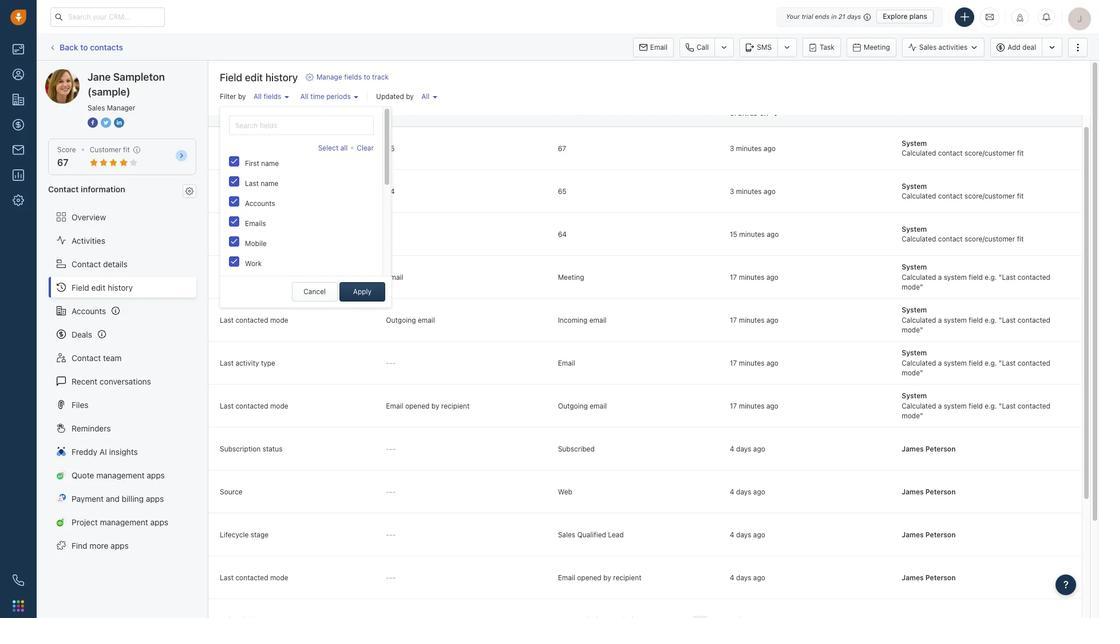 Task type: describe. For each thing, give the bounding box(es) containing it.
minutes for incoming email
[[739, 316, 765, 325]]

e.g. for email
[[985, 359, 997, 367]]

sms
[[757, 43, 772, 51]]

mng settings image
[[186, 187, 194, 195]]

days for web
[[737, 488, 752, 496]]

all for all
[[422, 92, 430, 101]]

select
[[318, 144, 339, 152]]

activities
[[939, 43, 968, 52]]

add deal button
[[991, 38, 1043, 57]]

1 vertical spatial recipient
[[614, 574, 642, 582]]

customer
[[90, 145, 121, 154]]

explore plans
[[883, 12, 928, 21]]

score 67
[[57, 145, 76, 168]]

sales activities
[[920, 43, 968, 52]]

find
[[72, 541, 87, 551]]

explore plans link
[[877, 10, 934, 23]]

contact for 65
[[939, 192, 963, 201]]

ago for outgoing email
[[767, 402, 779, 410]]

4 days ago for sales qualified lead
[[730, 531, 766, 539]]

sales for sales activities
[[920, 43, 937, 52]]

activity for ---
[[236, 359, 259, 367]]

0 vertical spatial 65
[[386, 144, 395, 153]]

name for last name
[[261, 179, 279, 188]]

0 vertical spatial updated by
[[376, 92, 414, 101]]

field name
[[220, 109, 256, 116]]

mode" for incoming email
[[902, 326, 924, 334]]

1 horizontal spatial history
[[266, 72, 298, 84]]

0 vertical spatial outgoing
[[386, 316, 416, 325]]

james peterson for sales qualified lead
[[902, 531, 956, 539]]

type for ---
[[261, 359, 275, 367]]

insights
[[109, 447, 138, 457]]

0 vertical spatial subscription status
[[245, 300, 308, 308]]

phone image
[[13, 575, 24, 587]]

15
[[730, 230, 738, 239]]

--- for activity
[[386, 359, 396, 367]]

1 vertical spatial field edit history
[[72, 283, 133, 292]]

"last for meeting
[[999, 273, 1016, 282]]

contact team
[[72, 353, 122, 363]]

email inside button
[[651, 43, 668, 51]]

time
[[311, 92, 325, 101]]

all fields link
[[251, 89, 292, 104]]

mode for email opened by recipient
[[270, 402, 289, 410]]

contact for 67
[[939, 149, 963, 158]]

contact for contact details
[[72, 259, 101, 269]]

0 horizontal spatial updated
[[376, 92, 404, 101]]

quote
[[72, 471, 94, 480]]

0
[[386, 230, 391, 239]]

system for email
[[944, 359, 967, 367]]

1 horizontal spatial updated by
[[902, 109, 940, 116]]

1 vertical spatial meeting
[[558, 273, 585, 282]]

1 vertical spatial opened
[[578, 574, 602, 582]]

manage
[[317, 73, 342, 81]]

payment and billing apps
[[72, 494, 164, 504]]

fields for manage
[[344, 73, 362, 81]]

0 horizontal spatial email opened by recipient
[[386, 402, 470, 410]]

sales for sales qualified lead
[[558, 531, 576, 539]]

deals
[[72, 330, 92, 339]]

payment
[[72, 494, 104, 504]]

updated on
[[730, 110, 769, 117]]

lead
[[608, 531, 624, 539]]

ends
[[816, 13, 830, 20]]

last contacted mode for ---
[[220, 574, 289, 582]]

1 vertical spatial accounts
[[72, 306, 106, 316]]

0 vertical spatial opened
[[405, 402, 430, 410]]

sampleton for jane sampleton (sample) sales manager
[[113, 71, 165, 83]]

sampleton for jane sampleton (sample)
[[88, 69, 128, 78]]

67 button
[[57, 158, 68, 168]]

0 horizontal spatial recipient
[[442, 402, 470, 410]]

3 minutes ago for 65
[[730, 187, 776, 196]]

back
[[60, 42, 78, 52]]

freddy
[[72, 447, 97, 457]]

1 vertical spatial field
[[220, 109, 237, 116]]

last contacted mode for email opened by recipient
[[220, 402, 289, 410]]

1 vertical spatial subscription
[[220, 445, 261, 453]]

first name
[[245, 159, 279, 168]]

apps right billing
[[146, 494, 164, 504]]

3 for 67
[[730, 144, 735, 153]]

recent
[[72, 377, 97, 386]]

1 vertical spatial subscription status
[[220, 445, 283, 453]]

0 vertical spatial subscription
[[245, 300, 286, 308]]

0 vertical spatial 67
[[558, 144, 567, 153]]

a for meeting
[[939, 273, 942, 282]]

--- for stage
[[386, 531, 396, 539]]

field for email
[[969, 359, 983, 367]]

cancel
[[304, 288, 326, 296]]

1 horizontal spatial outgoing
[[558, 402, 588, 410]]

in
[[832, 13, 837, 20]]

clear
[[357, 144, 374, 152]]

minutes for email
[[739, 359, 765, 367]]

calculated for email
[[902, 359, 937, 367]]

"last for incoming email
[[999, 316, 1016, 325]]

task button
[[803, 38, 841, 57]]

ago for email
[[767, 359, 779, 367]]

last for incoming email
[[220, 316, 234, 325]]

"last for outgoing email
[[999, 402, 1016, 410]]

first
[[245, 159, 259, 168]]

lifecycle
[[220, 531, 249, 539]]

system for incoming email
[[944, 316, 967, 325]]

0 vertical spatial 64
[[386, 187, 395, 196]]

filter
[[220, 92, 236, 101]]

add
[[1008, 43, 1021, 52]]

ago for sales qualified lead
[[754, 531, 766, 539]]

changed
[[558, 109, 588, 116]]

freddy ai insights
[[72, 447, 138, 457]]

system for meeting
[[902, 263, 927, 272]]

contacts
[[90, 42, 123, 52]]

21
[[839, 13, 846, 20]]

15 minutes ago
[[730, 230, 779, 239]]

score/customer for 67
[[965, 149, 1016, 158]]

last for email opened by recipient
[[220, 574, 234, 582]]

system calculated contact score/customer fit for 65
[[902, 182, 1024, 201]]

all time periods button
[[298, 89, 361, 104]]

email for outgoing email
[[590, 316, 607, 325]]

contact details
[[72, 259, 128, 269]]

reminders
[[72, 424, 111, 433]]

fit for 64
[[1018, 235, 1024, 244]]

4 days ago for web
[[730, 488, 766, 496]]

17 for incoming email
[[730, 316, 737, 325]]

ago for 64
[[767, 230, 779, 239]]

team
[[103, 353, 122, 363]]

overview
[[72, 212, 106, 222]]

track
[[372, 73, 389, 81]]

minutes for 67
[[737, 144, 762, 153]]

0 horizontal spatial history
[[108, 283, 133, 292]]

filter by
[[220, 92, 246, 101]]

information
[[81, 185, 125, 194]]

1 horizontal spatial edit
[[245, 72, 263, 84]]

fields for all
[[264, 92, 281, 101]]

calculated for 65
[[902, 192, 937, 201]]

mode" for email
[[902, 369, 924, 377]]

billing
[[122, 494, 144, 504]]

more
[[90, 541, 108, 551]]

--- for contacted
[[386, 574, 396, 582]]

system for 65
[[902, 182, 927, 191]]

system calculated contact score/customer fit for 67
[[902, 139, 1024, 158]]

1 horizontal spatial updated
[[730, 110, 758, 117]]

sms button
[[740, 38, 778, 57]]

system for email
[[902, 349, 927, 358]]

4 days ago for subscribed
[[730, 445, 766, 453]]

manager
[[107, 104, 135, 112]]

call link
[[680, 38, 715, 57]]

activities
[[72, 236, 105, 245]]

call
[[697, 43, 709, 51]]

manage fields to track link
[[306, 72, 389, 82]]

select all
[[318, 144, 348, 152]]

4 days ago for email opened by recipient
[[730, 574, 766, 582]]

1 horizontal spatial status
[[288, 300, 308, 308]]

email for email opened by recipient
[[590, 402, 607, 410]]

deal
[[1023, 43, 1037, 52]]

all link
[[419, 89, 440, 104]]

value
[[418, 109, 438, 116]]

james peterson for subscribed
[[902, 445, 956, 453]]

minutes for 65
[[737, 187, 762, 196]]

quote management apps
[[72, 471, 165, 480]]

recent conversations
[[72, 377, 151, 386]]

0 horizontal spatial outgoing email
[[386, 316, 435, 325]]

contact for 64
[[939, 235, 963, 244]]

source
[[220, 488, 243, 496]]

system calculated a system field e.g. "last contacted mode" for meeting
[[902, 263, 1051, 291]]

score/customer for 65
[[965, 192, 1016, 201]]

ago for incoming email
[[767, 316, 779, 325]]

mode" for meeting
[[902, 283, 924, 291]]

17 minutes ago for email
[[730, 359, 779, 367]]

system for 64
[[902, 225, 927, 234]]

all for all fields
[[254, 92, 262, 101]]

apply button
[[340, 282, 386, 302]]

changed to
[[558, 109, 598, 116]]

details
[[103, 259, 128, 269]]

calculated for 67
[[902, 149, 937, 158]]

work
[[245, 260, 262, 268]]

manage fields to track
[[317, 73, 389, 81]]

previous value
[[386, 109, 438, 116]]

send email image
[[986, 12, 994, 22]]



Task type: locate. For each thing, give the bounding box(es) containing it.
2 horizontal spatial sales
[[920, 43, 937, 52]]

0 horizontal spatial status
[[263, 445, 283, 453]]

2 vertical spatial name
[[261, 179, 279, 188]]

3 17 minutes ago from the top
[[730, 359, 779, 367]]

4 system from the top
[[944, 402, 967, 410]]

0 vertical spatial to
[[80, 42, 88, 52]]

67 down changed
[[558, 144, 567, 153]]

0 vertical spatial management
[[96, 471, 145, 480]]

3 17 from the top
[[730, 359, 737, 367]]

system for outgoing email
[[902, 392, 927, 401]]

score for 0
[[220, 230, 239, 239]]

back to contacts link
[[48, 38, 124, 56]]

jane for jane sampleton (sample) sales manager
[[88, 71, 111, 83]]

3 peterson from the top
[[926, 531, 956, 539]]

1 e.g. from the top
[[985, 273, 997, 282]]

all inside button
[[301, 92, 309, 101]]

score/customer
[[965, 149, 1016, 158], [965, 192, 1016, 201], [965, 235, 1016, 244]]

last
[[245, 179, 259, 188], [220, 273, 234, 282], [220, 316, 234, 325], [220, 359, 234, 367], [220, 402, 234, 410], [220, 574, 234, 582]]

contact up recent
[[72, 353, 101, 363]]

0 vertical spatial meeting
[[864, 43, 891, 51]]

4 mode" from the top
[[902, 412, 924, 420]]

email button
[[633, 38, 674, 57]]

3 --- from the top
[[386, 488, 396, 496]]

to right changed
[[590, 109, 598, 116]]

contact down 67 button
[[48, 185, 79, 194]]

all up value in the left top of the page
[[422, 92, 430, 101]]

sales up 'facebook circled' image
[[88, 104, 105, 112]]

emails
[[245, 219, 266, 228]]

4 17 from the top
[[730, 402, 737, 410]]

1 system from the top
[[902, 139, 927, 148]]

peterson for web
[[926, 488, 956, 496]]

0 horizontal spatial opened
[[405, 402, 430, 410]]

(sample) for jane sampleton (sample) sales manager
[[88, 86, 130, 98]]

2 activity from the top
[[236, 359, 259, 367]]

1 a from the top
[[939, 273, 942, 282]]

3 minutes ago up 15 minutes ago
[[730, 187, 776, 196]]

contact
[[939, 149, 963, 158], [939, 192, 963, 201], [939, 235, 963, 244]]

0 vertical spatial fields
[[344, 73, 362, 81]]

3 for 65
[[730, 187, 735, 196]]

7 system from the top
[[902, 392, 927, 401]]

0 vertical spatial recipient
[[442, 402, 470, 410]]

1 vertical spatial 67
[[57, 158, 68, 168]]

to left track
[[364, 73, 370, 81]]

0 horizontal spatial to
[[80, 42, 88, 52]]

sales activities button
[[903, 38, 991, 57], [903, 38, 985, 57]]

2 peterson from the top
[[926, 488, 956, 496]]

(sample) down jane sampleton (sample)
[[88, 86, 130, 98]]

2 --- from the top
[[386, 445, 396, 453]]

mode
[[270, 316, 289, 325], [270, 402, 289, 410], [270, 574, 289, 582]]

1 vertical spatial status
[[263, 445, 283, 453]]

score for 65
[[220, 144, 239, 153]]

1 vertical spatial type
[[261, 359, 275, 367]]

2 mode" from the top
[[902, 326, 924, 334]]

1 vertical spatial outgoing email
[[558, 402, 607, 410]]

1 field from the top
[[969, 273, 983, 282]]

jane sampleton (sample) sales manager
[[88, 71, 165, 112]]

0 horizontal spatial outgoing
[[386, 316, 416, 325]]

3 system calculated a system field e.g. "last contacted mode" from the top
[[902, 349, 1051, 377]]

subscribed
[[558, 445, 595, 453]]

accounts up deals
[[72, 306, 106, 316]]

field edit history
[[220, 72, 298, 84], [72, 283, 133, 292]]

incoming email
[[558, 316, 607, 325]]

opened
[[405, 402, 430, 410], [578, 574, 602, 582]]

3 system from the top
[[944, 359, 967, 367]]

3 mode" from the top
[[902, 369, 924, 377]]

system for outgoing email
[[944, 402, 967, 410]]

apps for project management apps
[[150, 518, 168, 527]]

0 vertical spatial 3
[[730, 144, 735, 153]]

0 vertical spatial type
[[261, 273, 275, 282]]

2 field from the top
[[969, 316, 983, 325]]

1 vertical spatial last activity type
[[220, 359, 275, 367]]

all right 'filter by'
[[254, 92, 262, 101]]

a for outgoing email
[[939, 402, 942, 410]]

calculated for outgoing email
[[902, 402, 937, 410]]

project management apps
[[72, 518, 168, 527]]

fit for 65
[[1018, 192, 1024, 201]]

fields right 'filter by'
[[264, 92, 281, 101]]

sales inside jane sampleton (sample) sales manager
[[88, 104, 105, 112]]

back to contacts
[[60, 42, 123, 52]]

sales
[[920, 43, 937, 52], [88, 104, 105, 112], [558, 531, 576, 539]]

management for quote
[[96, 471, 145, 480]]

1 vertical spatial updated by
[[902, 109, 940, 116]]

james peterson for web
[[902, 488, 956, 496]]

17 minutes ago for incoming email
[[730, 316, 779, 325]]

all fields
[[254, 92, 281, 101]]

phone element
[[7, 569, 30, 592]]

jane down the back
[[68, 69, 86, 78]]

score/customer for 64
[[965, 235, 1016, 244]]

call button
[[680, 38, 715, 57]]

system calculated a system field e.g. "last contacted mode" for incoming email
[[902, 306, 1051, 334]]

3 mode from the top
[[270, 574, 289, 582]]

and
[[106, 494, 120, 504]]

1 horizontal spatial opened
[[578, 574, 602, 582]]

1 activity from the top
[[236, 273, 259, 282]]

(sample) up manager
[[130, 69, 162, 78]]

2 a from the top
[[939, 316, 942, 325]]

outgoing
[[386, 316, 416, 325], [558, 402, 588, 410]]

meeting up incoming
[[558, 273, 585, 282]]

1 horizontal spatial recipient
[[614, 574, 642, 582]]

1 vertical spatial fields
[[264, 92, 281, 101]]

subscription down work
[[245, 300, 286, 308]]

history down details
[[108, 283, 133, 292]]

3 last contacted mode from the top
[[220, 574, 289, 582]]

1 17 minutes ago from the top
[[730, 273, 779, 282]]

edit up all fields
[[245, 72, 263, 84]]

field for meeting
[[969, 273, 983, 282]]

1 james peterson from the top
[[902, 445, 956, 453]]

field down 'contact details'
[[72, 283, 89, 292]]

3 field from the top
[[969, 359, 983, 367]]

3 minutes ago down 'updated on'
[[730, 144, 776, 153]]

name down first name
[[261, 179, 279, 188]]

mode for ---
[[270, 574, 289, 582]]

your
[[787, 13, 800, 20]]

1 horizontal spatial email opened by recipient
[[558, 574, 642, 582]]

minutes for outgoing email
[[739, 402, 765, 410]]

project
[[72, 518, 98, 527]]

3 james from the top
[[902, 531, 924, 539]]

all for all time periods
[[301, 92, 309, 101]]

type for email
[[261, 273, 275, 282]]

17 minutes ago for meeting
[[730, 273, 779, 282]]

2 system from the top
[[944, 316, 967, 325]]

3 down 'updated on'
[[730, 144, 735, 153]]

2 vertical spatial contact
[[939, 235, 963, 244]]

0 vertical spatial outgoing email
[[386, 316, 435, 325]]

your trial ends in 21 days
[[787, 13, 862, 20]]

1 vertical spatial 3
[[730, 187, 735, 196]]

1 last activity type from the top
[[220, 273, 275, 282]]

minutes for meeting
[[739, 273, 765, 282]]

to right the back
[[80, 42, 88, 52]]

0 vertical spatial edit
[[245, 72, 263, 84]]

1 vertical spatial score/customer
[[965, 192, 1016, 201]]

system calculated a system field e.g. "last contacted mode" for outgoing email
[[902, 392, 1051, 420]]

fit for 67
[[1018, 149, 1024, 158]]

days
[[848, 13, 862, 20], [737, 445, 752, 453], [737, 488, 752, 496], [737, 531, 752, 539], [737, 574, 752, 582]]

1 contact from the top
[[939, 149, 963, 158]]

0 vertical spatial accounts
[[245, 199, 275, 208]]

days for subscribed
[[737, 445, 752, 453]]

peterson
[[926, 445, 956, 453], [926, 488, 956, 496], [926, 531, 956, 539], [926, 574, 956, 582]]

2 e.g. from the top
[[985, 316, 997, 325]]

a for email
[[939, 359, 942, 367]]

calculated for 64
[[902, 235, 937, 244]]

4 field from the top
[[969, 402, 983, 410]]

management for project
[[100, 518, 148, 527]]

system for 67
[[902, 139, 927, 148]]

(sample)
[[130, 69, 162, 78], [88, 86, 130, 98]]

all
[[341, 144, 348, 152]]

1 horizontal spatial all
[[301, 92, 309, 101]]

1 vertical spatial last contacted mode
[[220, 402, 289, 410]]

1 vertical spatial activity
[[236, 359, 259, 367]]

4 a from the top
[[939, 402, 942, 410]]

4 4 days ago from the top
[[730, 574, 766, 582]]

1 vertical spatial 64
[[558, 230, 567, 239]]

subscription status
[[245, 300, 308, 308], [220, 445, 283, 453]]

ago for subscribed
[[754, 445, 766, 453]]

17 for outgoing email
[[730, 402, 737, 410]]

linkedin circled image
[[114, 117, 124, 129]]

3 up 15
[[730, 187, 735, 196]]

17 for meeting
[[730, 273, 737, 282]]

system
[[902, 139, 927, 148], [902, 182, 927, 191], [902, 225, 927, 234], [902, 263, 927, 272], [902, 306, 927, 315], [902, 349, 927, 358], [902, 392, 927, 401]]

ago for email opened by recipient
[[754, 574, 766, 582]]

4 system calculated a system field e.g. "last contacted mode" from the top
[[902, 392, 1051, 420]]

5 calculated from the top
[[902, 316, 937, 325]]

3 system calculated contact score/customer fit from the top
[[902, 225, 1024, 244]]

0 vertical spatial activity
[[236, 273, 259, 282]]

1 system calculated a system field e.g. "last contacted mode" from the top
[[902, 263, 1051, 291]]

1 calculated from the top
[[902, 149, 937, 158]]

67
[[558, 144, 567, 153], [57, 158, 68, 168]]

2 calculated from the top
[[902, 192, 937, 201]]

previous
[[386, 109, 417, 116]]

peterson for sales qualified lead
[[926, 531, 956, 539]]

apps down payment and billing apps
[[150, 518, 168, 527]]

select all link
[[318, 141, 348, 155]]

17 minutes ago for outgoing email
[[730, 402, 779, 410]]

meeting button
[[847, 38, 897, 57]]

2 system calculated a system field e.g. "last contacted mode" from the top
[[902, 306, 1051, 334]]

1 vertical spatial mode
[[270, 402, 289, 410]]

2 james from the top
[[902, 488, 924, 496]]

67 inside "score 67"
[[57, 158, 68, 168]]

0 horizontal spatial all
[[254, 92, 262, 101]]

james for subscribed
[[902, 445, 924, 453]]

1 3 from the top
[[730, 144, 735, 153]]

2 4 from the top
[[730, 488, 735, 496]]

0 horizontal spatial updated by
[[376, 92, 414, 101]]

find more apps
[[72, 541, 129, 551]]

0 vertical spatial last activity type
[[220, 273, 275, 282]]

1 type from the top
[[261, 273, 275, 282]]

sampleton inside jane sampleton (sample) sales manager
[[113, 71, 165, 83]]

days for sales qualified lead
[[737, 531, 752, 539]]

field down "filter"
[[220, 109, 237, 116]]

4 system from the top
[[902, 263, 927, 272]]

management down payment and billing apps
[[100, 518, 148, 527]]

2 vertical spatial sales
[[558, 531, 576, 539]]

peterson for subscribed
[[926, 445, 956, 453]]

1 "last from the top
[[999, 273, 1016, 282]]

1 system from the top
[[944, 273, 967, 282]]

1 3 minutes ago from the top
[[730, 144, 776, 153]]

activity
[[236, 273, 259, 282], [236, 359, 259, 367]]

meeting down 'explore'
[[864, 43, 891, 51]]

(sample) inside jane sampleton (sample) sales manager
[[88, 86, 130, 98]]

all time periods
[[301, 92, 351, 101]]

4 for web
[[730, 488, 735, 496]]

2 4 days ago from the top
[[730, 488, 766, 496]]

2 3 minutes ago from the top
[[730, 187, 776, 196]]

3 system from the top
[[902, 225, 927, 234]]

freshworks switcher image
[[13, 601, 24, 612]]

3 "last from the top
[[999, 359, 1016, 367]]

1 vertical spatial name
[[261, 159, 279, 168]]

4 for subscribed
[[730, 445, 735, 453]]

type
[[261, 273, 275, 282], [261, 359, 275, 367]]

conversations
[[100, 377, 151, 386]]

0 horizontal spatial 65
[[386, 144, 395, 153]]

mobile
[[245, 240, 267, 248]]

days for email opened by recipient
[[737, 574, 752, 582]]

1 4 from the top
[[730, 445, 735, 453]]

field
[[969, 273, 983, 282], [969, 316, 983, 325], [969, 359, 983, 367], [969, 402, 983, 410]]

1 vertical spatial 3 minutes ago
[[730, 187, 776, 196]]

lifecycle stage
[[220, 531, 269, 539]]

1 score/customer from the top
[[965, 149, 1016, 158]]

2 vertical spatial field
[[72, 283, 89, 292]]

1 vertical spatial 65
[[558, 187, 567, 196]]

6 calculated from the top
[[902, 359, 937, 367]]

4 e.g. from the top
[[985, 402, 997, 410]]

apps up payment and billing apps
[[147, 471, 165, 480]]

e.g. for meeting
[[985, 273, 997, 282]]

1 17 from the top
[[730, 273, 737, 282]]

minutes for 64
[[740, 230, 765, 239]]

2 contact from the top
[[939, 192, 963, 201]]

jane inside jane sampleton (sample) sales manager
[[88, 71, 111, 83]]

system
[[944, 273, 967, 282], [944, 316, 967, 325], [944, 359, 967, 367], [944, 402, 967, 410]]

2 vertical spatial system calculated contact score/customer fit
[[902, 225, 1024, 244]]

management
[[96, 471, 145, 480], [100, 518, 148, 527]]

apps right more
[[111, 541, 129, 551]]

jane down contacts
[[88, 71, 111, 83]]

james for sales qualified lead
[[902, 531, 924, 539]]

sampleton down contacts
[[88, 69, 128, 78]]

peterson for email opened by recipient
[[926, 574, 956, 582]]

(sample) for jane sampleton (sample)
[[130, 69, 162, 78]]

last contacted mode
[[220, 316, 289, 325], [220, 402, 289, 410], [220, 574, 289, 582]]

1 vertical spatial to
[[364, 73, 370, 81]]

1 horizontal spatial meeting
[[864, 43, 891, 51]]

all left time
[[301, 92, 309, 101]]

1 --- from the top
[[386, 359, 396, 367]]

3 e.g. from the top
[[985, 359, 997, 367]]

clear link
[[357, 141, 374, 155]]

activity for email
[[236, 273, 259, 282]]

2 vertical spatial contact
[[72, 353, 101, 363]]

4 james peterson from the top
[[902, 574, 956, 582]]

2 horizontal spatial to
[[590, 109, 598, 116]]

meeting inside button
[[864, 43, 891, 51]]

system calculated a system field e.g. "last contacted mode" for email
[[902, 349, 1051, 377]]

1 4 days ago from the top
[[730, 445, 766, 453]]

calculated for meeting
[[902, 273, 937, 282]]

explore
[[883, 12, 908, 21]]

0 vertical spatial last contacted mode
[[220, 316, 289, 325]]

name for first name
[[261, 159, 279, 168]]

1 vertical spatial contact
[[939, 192, 963, 201]]

management up payment and billing apps
[[96, 471, 145, 480]]

1 vertical spatial system calculated contact score/customer fit
[[902, 182, 1024, 201]]

0 horizontal spatial meeting
[[558, 273, 585, 282]]

3 a from the top
[[939, 359, 942, 367]]

sampleton up manager
[[113, 71, 165, 83]]

1 horizontal spatial accounts
[[245, 199, 275, 208]]

5 system from the top
[[902, 306, 927, 315]]

last activity type for email
[[220, 273, 275, 282]]

2 james peterson from the top
[[902, 488, 956, 496]]

2 system from the top
[[902, 182, 927, 191]]

2 last contacted mode from the top
[[220, 402, 289, 410]]

0 vertical spatial email opened by recipient
[[386, 402, 470, 410]]

1 peterson from the top
[[926, 445, 956, 453]]

edit down 'contact details'
[[91, 283, 106, 292]]

cancel button
[[292, 282, 338, 302]]

1 horizontal spatial 67
[[558, 144, 567, 153]]

subscription
[[245, 300, 286, 308], [220, 445, 261, 453]]

1 vertical spatial contact
[[72, 259, 101, 269]]

3 contact from the top
[[939, 235, 963, 244]]

1 vertical spatial edit
[[91, 283, 106, 292]]

fields right manage on the left of the page
[[344, 73, 362, 81]]

0 vertical spatial history
[[266, 72, 298, 84]]

2 all from the left
[[254, 92, 262, 101]]

to for back
[[80, 42, 88, 52]]

4 17 minutes ago from the top
[[730, 402, 779, 410]]

1 mode" from the top
[[902, 283, 924, 291]]

3 all from the left
[[301, 92, 309, 101]]

score for 64
[[220, 187, 239, 196]]

sales left qualified
[[558, 531, 576, 539]]

history up 'all fields' link
[[266, 72, 298, 84]]

recipient
[[442, 402, 470, 410], [614, 574, 642, 582]]

last contacted mode for outgoing email
[[220, 316, 289, 325]]

0 horizontal spatial edit
[[91, 283, 106, 292]]

0 vertical spatial contact
[[48, 185, 79, 194]]

1 last contacted mode from the top
[[220, 316, 289, 325]]

1 mode from the top
[[270, 316, 289, 325]]

1 horizontal spatial jane
[[88, 71, 111, 83]]

1 all from the left
[[422, 92, 430, 101]]

67 up contact information
[[57, 158, 68, 168]]

4 calculated from the top
[[902, 273, 937, 282]]

0 vertical spatial system calculated contact score/customer fit
[[902, 139, 1024, 158]]

plans
[[910, 12, 928, 21]]

0 horizontal spatial accounts
[[72, 306, 106, 316]]

sales left activities
[[920, 43, 937, 52]]

name right first
[[261, 159, 279, 168]]

4 --- from the top
[[386, 531, 396, 539]]

4 4 from the top
[[730, 574, 735, 582]]

field edit history down 'contact details'
[[72, 283, 133, 292]]

last for email
[[220, 359, 234, 367]]

0 vertical spatial field
[[220, 72, 243, 84]]

james peterson for email opened by recipient
[[902, 574, 956, 582]]

facebook circled image
[[88, 117, 98, 129]]

1 james from the top
[[902, 445, 924, 453]]

meeting
[[864, 43, 891, 51], [558, 273, 585, 282]]

1 horizontal spatial fields
[[344, 73, 362, 81]]

"last for email
[[999, 359, 1016, 367]]

subscription up source
[[220, 445, 261, 453]]

0 horizontal spatial sales
[[88, 104, 105, 112]]

3 james peterson from the top
[[902, 531, 956, 539]]

0 vertical spatial name
[[238, 109, 256, 116]]

name for field name
[[238, 109, 256, 116]]

field edit history up all fields
[[220, 72, 298, 84]]

0 vertical spatial status
[[288, 300, 308, 308]]

2 score/customer from the top
[[965, 192, 1016, 201]]

jane sampleton (sample)
[[68, 69, 162, 78]]

3 4 from the top
[[730, 531, 735, 539]]

jane
[[68, 69, 86, 78], [88, 71, 111, 83]]

stage
[[251, 531, 269, 539]]

4 days ago
[[730, 445, 766, 453], [730, 488, 766, 496], [730, 531, 766, 539], [730, 574, 766, 582]]

subscription status down cancel
[[245, 300, 308, 308]]

incoming
[[558, 316, 588, 325]]

last for outgoing email
[[220, 402, 234, 410]]

name down 'filter by'
[[238, 109, 256, 116]]

6 system from the top
[[902, 349, 927, 358]]

last activity type for ---
[[220, 359, 275, 367]]

accounts down last name
[[245, 199, 275, 208]]

2 horizontal spatial updated
[[902, 109, 930, 116]]

5 --- from the top
[[386, 574, 396, 582]]

3 score/customer from the top
[[965, 235, 1016, 244]]

17 for email
[[730, 359, 737, 367]]

--- for status
[[386, 445, 396, 453]]

2 17 minutes ago from the top
[[730, 316, 779, 325]]

field up 'filter by'
[[220, 72, 243, 84]]

0 horizontal spatial 67
[[57, 158, 68, 168]]

2 3 from the top
[[730, 187, 735, 196]]

2 last activity type from the top
[[220, 359, 275, 367]]

system calculated contact score/customer fit for 64
[[902, 225, 1024, 244]]

1 system calculated contact score/customer fit from the top
[[902, 139, 1024, 158]]

0 horizontal spatial field edit history
[[72, 283, 133, 292]]

a for incoming email
[[939, 316, 942, 325]]

twitter circled image
[[101, 117, 111, 129]]

sampleton
[[88, 69, 128, 78], [113, 71, 165, 83]]

name
[[238, 109, 256, 116], [261, 159, 279, 168], [261, 179, 279, 188]]

web
[[558, 488, 573, 496]]

contact information
[[48, 185, 125, 194]]

1 horizontal spatial outgoing email
[[558, 402, 607, 410]]

contact down the activities
[[72, 259, 101, 269]]

1 vertical spatial email opened by recipient
[[558, 574, 642, 582]]

65
[[386, 144, 395, 153], [558, 187, 567, 196]]

3 calculated from the top
[[902, 235, 937, 244]]

Search fields text field
[[229, 116, 374, 135]]

2 17 from the top
[[730, 316, 737, 325]]

subscription status up source
[[220, 445, 283, 453]]

3 4 days ago from the top
[[730, 531, 766, 539]]

0 vertical spatial field edit history
[[220, 72, 298, 84]]

updated by
[[376, 92, 414, 101], [902, 109, 940, 116]]

4 james from the top
[[902, 574, 924, 582]]

2 type from the top
[[261, 359, 275, 367]]

to for changed
[[590, 109, 598, 116]]

1 vertical spatial management
[[100, 518, 148, 527]]

0 vertical spatial score/customer
[[965, 149, 1016, 158]]

periods
[[327, 92, 351, 101]]

history
[[266, 72, 298, 84], [108, 283, 133, 292]]

0 vertical spatial (sample)
[[130, 69, 162, 78]]

1 horizontal spatial 65
[[558, 187, 567, 196]]

Search your CRM... text field
[[50, 7, 165, 27]]

0 horizontal spatial fields
[[264, 92, 281, 101]]

e.g.
[[985, 273, 997, 282], [985, 316, 997, 325], [985, 359, 997, 367], [985, 402, 997, 410]]

4 "last from the top
[[999, 402, 1016, 410]]

2 mode from the top
[[270, 402, 289, 410]]

2 system calculated contact score/customer fit from the top
[[902, 182, 1024, 201]]

0 vertical spatial 3 minutes ago
[[730, 144, 776, 153]]

1 vertical spatial outgoing
[[558, 402, 588, 410]]

sales qualified lead
[[558, 531, 624, 539]]

files
[[72, 400, 89, 410]]

apply
[[353, 288, 372, 296]]

0 horizontal spatial 64
[[386, 187, 395, 196]]



Task type: vqa. For each thing, say whether or not it's contained in the screenshot.
"BULK EMAIL DRAFTS"
no



